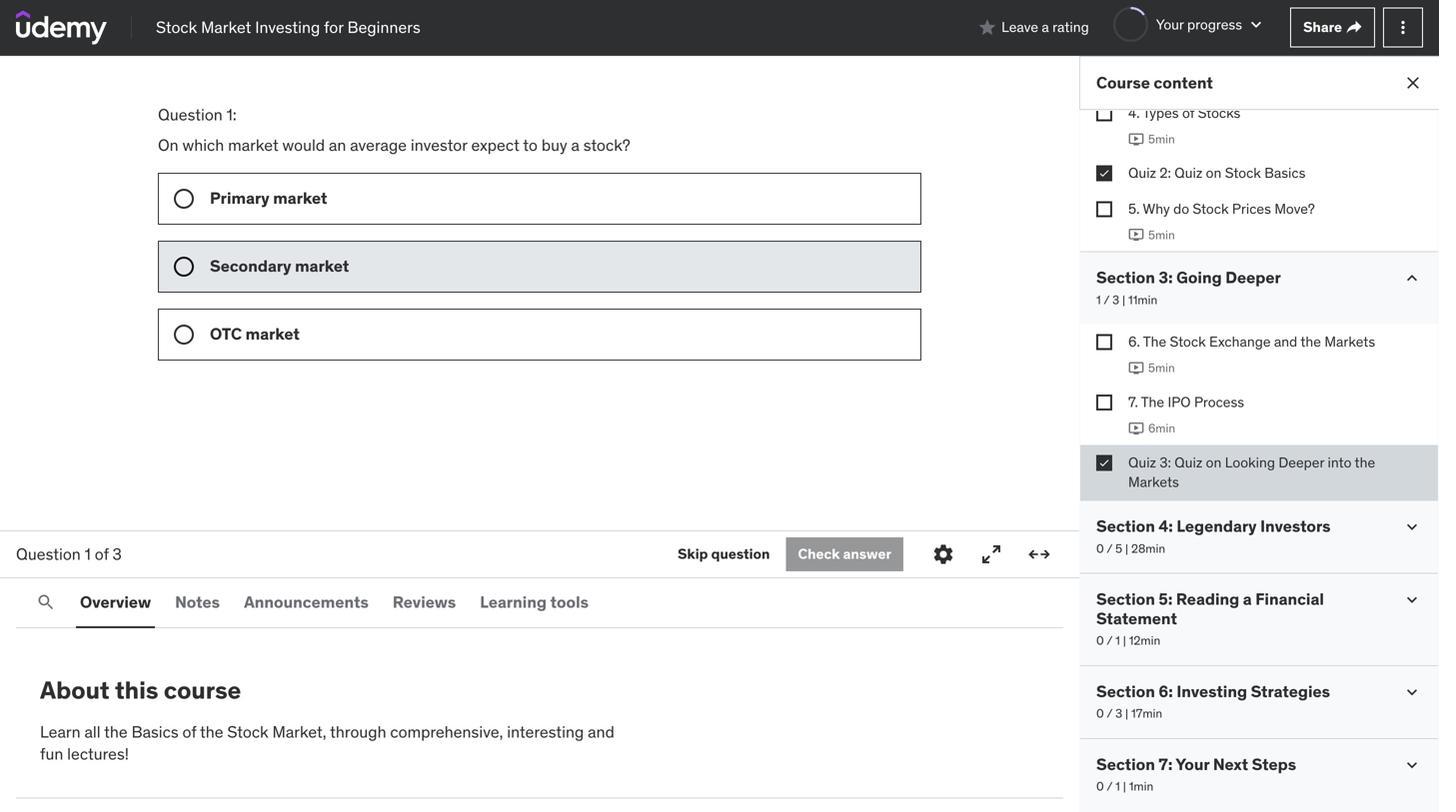 Task type: describe. For each thing, give the bounding box(es) containing it.
content
[[1154, 72, 1214, 93]]

1 inside "section 3: going deeper 1 / 3 | 11min"
[[1097, 292, 1101, 308]]

why
[[1143, 200, 1170, 218]]

quiz down the play the ipo process image at the right bottom of page
[[1129, 454, 1157, 472]]

through
[[330, 722, 386, 743]]

of for types
[[1183, 104, 1195, 122]]

the right exchange on the top right of page
[[1301, 333, 1322, 351]]

section 3: going deeper 1 / 3 | 11min
[[1097, 268, 1281, 308]]

next
[[1214, 755, 1249, 775]]

small image inside your progress dropdown button
[[1247, 15, 1267, 35]]

5min for why
[[1149, 227, 1175, 243]]

secondary market
[[210, 256, 349, 276]]

secondary
[[210, 256, 291, 276]]

section for section 6: investing strategies
[[1097, 682, 1156, 702]]

otc market
[[210, 324, 300, 344]]

average
[[350, 135, 407, 155]]

5min for types
[[1149, 131, 1175, 147]]

a inside question 1: on which market would an average investor expect to buy a stock?
[[571, 135, 580, 155]]

quiz 3: quiz on looking deeper into the markets
[[1129, 454, 1376, 491]]

into
[[1328, 454, 1352, 472]]

prices
[[1233, 200, 1272, 218]]

close course content sidebar image
[[1404, 73, 1424, 93]]

market for secondary market
[[295, 256, 349, 276]]

/ for section 6: investing strategies
[[1107, 706, 1113, 722]]

beginners
[[348, 17, 421, 37]]

process
[[1195, 393, 1245, 411]]

lectures!
[[67, 745, 129, 765]]

check answer
[[798, 545, 892, 563]]

announcements button
[[240, 579, 373, 627]]

investing for strategies
[[1177, 682, 1248, 702]]

question 1: on which market would an average investor expect to buy a stock?
[[158, 104, 634, 155]]

play types of stocks image
[[1129, 131, 1145, 147]]

section for section 7: your next steps
[[1097, 755, 1156, 775]]

for
[[324, 17, 344, 37]]

section for section 5: reading a financial statement
[[1097, 589, 1156, 610]]

primary market
[[210, 188, 327, 208]]

and inside learn all the basics of the stock market, through comprehensive, interesting and fun lectures!
[[588, 722, 615, 743]]

28min
[[1132, 541, 1166, 557]]

5
[[1116, 541, 1123, 557]]

section for section 4: legendary investors
[[1097, 516, 1156, 537]]

1 horizontal spatial markets
[[1325, 333, 1376, 351]]

skip
[[678, 545, 708, 563]]

6min
[[1149, 421, 1176, 437]]

11min
[[1129, 292, 1158, 308]]

fun
[[40, 745, 63, 765]]

3 for section 3: going deeper
[[1113, 292, 1120, 308]]

2:
[[1160, 164, 1172, 182]]

legendary
[[1177, 516, 1257, 537]]

leave a rating button
[[978, 3, 1090, 51]]

the inside 'quiz 3: quiz on looking deeper into the markets'
[[1355, 454, 1376, 472]]

1 xsmall image from the top
[[1097, 166, 1113, 182]]

5:
[[1159, 589, 1173, 610]]

fullscreen image
[[980, 543, 1004, 567]]

expect
[[471, 135, 520, 155]]

answer
[[843, 545, 892, 563]]

small image for section 7: your next steps
[[1403, 756, 1423, 776]]

your progress
[[1156, 15, 1243, 33]]

primary
[[210, 188, 270, 208]]

deeper inside 'quiz 3: quiz on looking deeper into the markets'
[[1279, 454, 1325, 472]]

statement
[[1097, 609, 1178, 629]]

your inside section 7: your next steps 0 / 1 | 1min
[[1176, 755, 1210, 775]]

the for 6.
[[1144, 333, 1167, 351]]

of inside learn all the basics of the stock market, through comprehensive, interesting and fun lectures!
[[182, 722, 196, 743]]

rating
[[1053, 18, 1090, 36]]

investor
[[411, 135, 468, 155]]

skip question button
[[678, 538, 770, 572]]

otc
[[210, 324, 242, 344]]

section 7: your next steps button
[[1097, 755, 1297, 775]]

section 5: reading a financial statement 0 / 1 | 12min
[[1097, 589, 1325, 649]]

about this course
[[40, 676, 241, 706]]

tools
[[550, 592, 589, 613]]

settings image
[[932, 543, 956, 567]]

xsmall image inside share button
[[1347, 19, 1363, 35]]

section 6: investing strategies 0 / 3 | 17min
[[1097, 682, 1331, 722]]

course
[[164, 676, 241, 706]]

stocks
[[1198, 104, 1241, 122]]

6:
[[1159, 682, 1174, 702]]

market inside question 1: on which market would an average investor expect to buy a stock?
[[228, 135, 279, 155]]

on which market would an average investor expect to buy a stock? group
[[158, 173, 922, 361]]

the down 'course'
[[200, 722, 223, 743]]

to
[[523, 135, 538, 155]]

exchange
[[1210, 333, 1271, 351]]

1min
[[1129, 779, 1154, 795]]

on
[[158, 135, 179, 155]]

expanded view image
[[1028, 543, 1052, 567]]

course
[[1097, 72, 1151, 93]]

stock left market
[[156, 17, 197, 37]]

ipo
[[1168, 393, 1191, 411]]

do
[[1174, 200, 1190, 218]]

quiz right '2:'
[[1175, 164, 1203, 182]]

the right all
[[104, 722, 128, 743]]

check
[[798, 545, 840, 563]]

learn all the basics of the stock market, through comprehensive, interesting and fun lectures!
[[40, 722, 615, 765]]

learning
[[480, 592, 547, 613]]

of for 1
[[95, 544, 109, 565]]

play why do stock prices move? image
[[1129, 227, 1145, 243]]

check answer button
[[786, 538, 904, 572]]

section 4: legendary investors 0 / 5 | 28min
[[1097, 516, 1331, 557]]

types
[[1143, 104, 1179, 122]]

section 6: investing strategies button
[[1097, 682, 1331, 702]]

stock market investing for beginners link
[[156, 16, 421, 39]]

udemy image
[[16, 10, 107, 45]]

section 3: going deeper button
[[1097, 268, 1281, 288]]

reading
[[1177, 589, 1240, 610]]

the for 7.
[[1141, 393, 1165, 411]]

interesting
[[507, 722, 584, 743]]

would
[[282, 135, 325, 155]]

which
[[182, 135, 224, 155]]

this
[[115, 676, 158, 706]]

| inside section 7: your next steps 0 / 1 | 1min
[[1123, 779, 1127, 795]]

comprehensive,
[[390, 722, 503, 743]]

small image for section 4: legendary investors
[[1403, 517, 1423, 537]]

buy
[[542, 135, 567, 155]]

7:
[[1159, 755, 1173, 775]]

a inside section 5: reading a financial statement 0 / 1 | 12min
[[1243, 589, 1252, 610]]



Task type: vqa. For each thing, say whether or not it's contained in the screenshot.


Task type: locate. For each thing, give the bounding box(es) containing it.
3 section from the top
[[1097, 589, 1156, 610]]

3 for section 6: investing strategies
[[1116, 706, 1123, 722]]

play the stock exchange and the markets image
[[1129, 361, 1145, 377]]

section inside section 4: legendary investors 0 / 5 | 28min
[[1097, 516, 1156, 537]]

5min for the
[[1149, 361, 1175, 376]]

5min right the play types of stocks icon
[[1149, 131, 1175, 147]]

1 vertical spatial and
[[588, 722, 615, 743]]

0 vertical spatial xsmall image
[[1347, 19, 1363, 35]]

section
[[1097, 268, 1156, 288], [1097, 516, 1156, 537], [1097, 589, 1156, 610], [1097, 682, 1156, 702], [1097, 755, 1156, 775]]

section inside "section 3: going deeper 1 / 3 | 11min"
[[1097, 268, 1156, 288]]

about
[[40, 676, 110, 706]]

2 horizontal spatial of
[[1183, 104, 1195, 122]]

0 vertical spatial 5min
[[1149, 131, 1175, 147]]

0 vertical spatial a
[[1042, 18, 1050, 36]]

1 vertical spatial investing
[[1177, 682, 1248, 702]]

overview
[[80, 592, 151, 613]]

and
[[1275, 333, 1298, 351], [588, 722, 615, 743]]

your progress button
[[1113, 7, 1267, 42]]

| right '5'
[[1126, 541, 1129, 557]]

0 left '5'
[[1097, 541, 1104, 557]]

1 vertical spatial small image
[[1403, 517, 1423, 537]]

1 vertical spatial 3
[[113, 544, 122, 565]]

deeper
[[1226, 268, 1281, 288], [1279, 454, 1325, 472]]

/ left '5'
[[1107, 541, 1113, 557]]

3
[[1113, 292, 1120, 308], [113, 544, 122, 565], [1116, 706, 1123, 722]]

progress
[[1188, 15, 1243, 33]]

0 inside section 6: investing strategies 0 / 3 | 17min
[[1097, 706, 1104, 722]]

markets inside 'quiz 3: quiz on looking deeper into the markets'
[[1129, 473, 1180, 491]]

quiz down 6min
[[1175, 454, 1203, 472]]

12min
[[1129, 633, 1161, 649]]

small image
[[1247, 15, 1267, 35], [978, 17, 998, 37], [1403, 590, 1423, 610], [1403, 683, 1423, 703]]

1 horizontal spatial a
[[1042, 18, 1050, 36]]

1 inside section 7: your next steps 0 / 1 | 1min
[[1116, 779, 1121, 795]]

small image inside leave a rating button
[[978, 17, 998, 37]]

3: for section
[[1159, 268, 1173, 288]]

0 vertical spatial 3:
[[1159, 268, 1173, 288]]

0 left 17min
[[1097, 706, 1104, 722]]

share
[[1304, 18, 1343, 36]]

0 vertical spatial basics
[[1265, 164, 1306, 182]]

4 xsmall image from the top
[[1097, 455, 1113, 471]]

1 on from the top
[[1206, 164, 1222, 182]]

0 vertical spatial on
[[1206, 164, 1222, 182]]

|
[[1123, 292, 1126, 308], [1126, 541, 1129, 557], [1123, 633, 1127, 649], [1126, 706, 1129, 722], [1123, 779, 1127, 795]]

a right reading
[[1243, 589, 1252, 610]]

investing for for
[[255, 17, 320, 37]]

5min right play why do stock prices move? image
[[1149, 227, 1175, 243]]

| for section 6: investing strategies
[[1126, 706, 1129, 722]]

0 vertical spatial your
[[1156, 15, 1184, 33]]

basics down about this course
[[132, 722, 179, 743]]

0 vertical spatial question
[[158, 104, 223, 125]]

1 vertical spatial 5min
[[1149, 227, 1175, 243]]

1 horizontal spatial question
[[158, 104, 223, 125]]

basics
[[1265, 164, 1306, 182], [132, 722, 179, 743]]

section left "5:"
[[1097, 589, 1156, 610]]

investing
[[255, 17, 320, 37], [1177, 682, 1248, 702]]

1 vertical spatial question
[[16, 544, 81, 565]]

deeper inside "section 3: going deeper 1 / 3 | 11min"
[[1226, 268, 1281, 288]]

share button
[[1291, 7, 1376, 47]]

and inside sidebar 'element'
[[1275, 333, 1298, 351]]

0 horizontal spatial basics
[[132, 722, 179, 743]]

section inside section 6: investing strategies 0 / 3 | 17min
[[1097, 682, 1156, 702]]

4 0 from the top
[[1097, 779, 1104, 795]]

question up search image
[[16, 544, 81, 565]]

3 0 from the top
[[1097, 706, 1104, 722]]

and right interesting
[[588, 722, 615, 743]]

/ for section 3: going deeper
[[1104, 292, 1110, 308]]

| inside section 6: investing strategies 0 / 3 | 17min
[[1126, 706, 1129, 722]]

1 inside section 5: reading a financial statement 0 / 1 | 12min
[[1116, 633, 1121, 649]]

on left looking
[[1206, 454, 1222, 472]]

1 vertical spatial deeper
[[1279, 454, 1325, 472]]

3 small image from the top
[[1403, 756, 1423, 776]]

2 5min from the top
[[1149, 227, 1175, 243]]

basics up move?
[[1265, 164, 1306, 182]]

learn
[[40, 722, 81, 743]]

2 vertical spatial 3
[[1116, 706, 1123, 722]]

move?
[[1275, 200, 1315, 218]]

6. the stock exchange and the markets
[[1129, 333, 1376, 351]]

xsmall image for 7. the ipo process
[[1097, 395, 1113, 411]]

of down 'course'
[[182, 722, 196, 743]]

1 left 12min
[[1116, 633, 1121, 649]]

section up 11min
[[1097, 268, 1156, 288]]

investing left for
[[255, 17, 320, 37]]

your right the 7:
[[1176, 755, 1210, 775]]

the right into
[[1355, 454, 1376, 472]]

overview button
[[76, 579, 155, 627]]

1 0 from the top
[[1097, 541, 1104, 557]]

question
[[158, 104, 223, 125], [16, 544, 81, 565]]

/ left 1min
[[1107, 779, 1113, 795]]

announcements
[[244, 592, 369, 613]]

2 vertical spatial of
[[182, 722, 196, 743]]

5.
[[1129, 200, 1140, 218]]

| inside section 5: reading a financial statement 0 / 1 | 12min
[[1123, 633, 1127, 649]]

/ left 11min
[[1104, 292, 1110, 308]]

0 horizontal spatial and
[[588, 722, 615, 743]]

section up '5'
[[1097, 516, 1156, 537]]

3 inside "section 3: going deeper 1 / 3 | 11min"
[[1113, 292, 1120, 308]]

0 inside section 4: legendary investors 0 / 5 | 28min
[[1097, 541, 1104, 557]]

4 section from the top
[[1097, 682, 1156, 702]]

17min
[[1132, 706, 1163, 722]]

| left 17min
[[1126, 706, 1129, 722]]

section up 17min
[[1097, 682, 1156, 702]]

5min right play the stock exchange and the markets "icon"
[[1149, 361, 1175, 376]]

0 vertical spatial investing
[[255, 17, 320, 37]]

3 left 11min
[[1113, 292, 1120, 308]]

3 left 17min
[[1116, 706, 1123, 722]]

0 horizontal spatial investing
[[255, 17, 320, 37]]

an
[[329, 135, 346, 155]]

stock left exchange on the top right of page
[[1170, 333, 1206, 351]]

/ inside "section 3: going deeper 1 / 3 | 11min"
[[1104, 292, 1110, 308]]

| inside section 4: legendary investors 0 / 5 | 28min
[[1126, 541, 1129, 557]]

/ inside section 7: your next steps 0 / 1 | 1min
[[1107, 779, 1113, 795]]

markets
[[1325, 333, 1376, 351], [1129, 473, 1180, 491]]

question
[[711, 545, 770, 563]]

looking
[[1225, 454, 1276, 472]]

4.
[[1129, 104, 1140, 122]]

2 on from the top
[[1206, 454, 1222, 472]]

your left progress
[[1156, 15, 1184, 33]]

on for stock
[[1206, 164, 1222, 182]]

stock market investing for beginners
[[156, 17, 421, 37]]

2 small image from the top
[[1403, 517, 1423, 537]]

5 section from the top
[[1097, 755, 1156, 775]]

a inside button
[[1042, 18, 1050, 36]]

/ down statement
[[1107, 633, 1113, 649]]

1 small image from the top
[[1403, 269, 1423, 289]]

of inside sidebar 'element'
[[1183, 104, 1195, 122]]

2 vertical spatial small image
[[1403, 756, 1423, 776]]

question inside question 1: on which market would an average investor expect to buy a stock?
[[158, 104, 223, 125]]

reviews
[[393, 592, 456, 613]]

4. types of stocks
[[1129, 104, 1241, 122]]

0 inside section 5: reading a financial statement 0 / 1 | 12min
[[1097, 633, 1104, 649]]

section 5: reading a financial statement button
[[1097, 589, 1387, 629]]

6.
[[1129, 333, 1141, 351]]

3 5min from the top
[[1149, 361, 1175, 376]]

4:
[[1159, 516, 1173, 537]]

question for question 1 of 3
[[16, 544, 81, 565]]

deeper right going
[[1226, 268, 1281, 288]]

xsmall image left 7.
[[1097, 395, 1113, 411]]

1 vertical spatial your
[[1176, 755, 1210, 775]]

xsmall image
[[1097, 166, 1113, 182], [1097, 201, 1113, 217], [1097, 335, 1113, 351], [1097, 455, 1113, 471]]

3 inside section 6: investing strategies 0 / 3 | 17min
[[1116, 706, 1123, 722]]

3: inside "section 3: going deeper 1 / 3 | 11min"
[[1159, 268, 1173, 288]]

stock left 'market,'
[[227, 722, 269, 743]]

3: inside 'quiz 3: quiz on looking deeper into the markets'
[[1160, 454, 1172, 472]]

0 vertical spatial and
[[1275, 333, 1298, 351]]

2 section from the top
[[1097, 516, 1156, 537]]

investing right 6:
[[1177, 682, 1248, 702]]

1 vertical spatial of
[[95, 544, 109, 565]]

section up 1min
[[1097, 755, 1156, 775]]

strategies
[[1251, 682, 1331, 702]]

stock inside learn all the basics of the stock market, through comprehensive, interesting and fun lectures!
[[227, 722, 269, 743]]

financial
[[1256, 589, 1325, 610]]

1 horizontal spatial basics
[[1265, 164, 1306, 182]]

xsmall image left 4. in the right top of the page
[[1097, 105, 1113, 121]]

question 1 of 3
[[16, 544, 122, 565]]

0 vertical spatial of
[[1183, 104, 1195, 122]]

learning tools button
[[476, 579, 593, 627]]

2 xsmall image from the top
[[1097, 201, 1113, 217]]

1 vertical spatial a
[[571, 135, 580, 155]]

0 left 1min
[[1097, 779, 1104, 795]]

deeper left into
[[1279, 454, 1325, 472]]

the
[[1301, 333, 1322, 351], [1355, 454, 1376, 472], [104, 722, 128, 743], [200, 722, 223, 743]]

2 horizontal spatial a
[[1243, 589, 1252, 610]]

your
[[1156, 15, 1184, 33], [1176, 755, 1210, 775]]

3 xsmall image from the top
[[1097, 335, 1113, 351]]

/ for section 4: legendary investors
[[1107, 541, 1113, 557]]

going
[[1177, 268, 1222, 288]]

market,
[[272, 722, 327, 743]]

basics inside learn all the basics of the stock market, through comprehensive, interesting and fun lectures!
[[132, 722, 179, 743]]

1 5min from the top
[[1149, 131, 1175, 147]]

leave
[[1002, 18, 1039, 36]]

7.
[[1129, 393, 1139, 411]]

of
[[1183, 104, 1195, 122], [95, 544, 109, 565], [182, 722, 196, 743]]

market down 1:
[[228, 135, 279, 155]]

| for section 3: going deeper
[[1123, 292, 1126, 308]]

a right buy
[[571, 135, 580, 155]]

1 horizontal spatial of
[[182, 722, 196, 743]]

notes
[[175, 592, 220, 613]]

search image
[[36, 593, 56, 613]]

question for question 1: on which market would an average investor expect to buy a stock?
[[158, 104, 223, 125]]

2 vertical spatial 5min
[[1149, 361, 1175, 376]]

1 vertical spatial on
[[1206, 454, 1222, 472]]

stock right the do
[[1193, 200, 1229, 218]]

/ inside section 6: investing strategies 0 / 3 | 17min
[[1107, 706, 1113, 722]]

section for section 3: going deeper
[[1097, 268, 1156, 288]]

0 vertical spatial markets
[[1325, 333, 1376, 351]]

learning tools
[[480, 592, 589, 613]]

0 vertical spatial small image
[[1403, 269, 1423, 289]]

| inside "section 3: going deeper 1 / 3 | 11min"
[[1123, 292, 1126, 308]]

0 horizontal spatial markets
[[1129, 473, 1180, 491]]

on
[[1206, 164, 1222, 182], [1206, 454, 1222, 472]]

actions image
[[1394, 17, 1414, 37]]

1 vertical spatial basics
[[132, 722, 179, 743]]

investing inside section 6: investing strategies 0 / 3 | 17min
[[1177, 682, 1248, 702]]

2 vertical spatial a
[[1243, 589, 1252, 610]]

1 left 1min
[[1116, 779, 1121, 795]]

2 0 from the top
[[1097, 633, 1104, 649]]

small image for section 3: going deeper
[[1403, 269, 1423, 289]]

0 vertical spatial the
[[1144, 333, 1167, 351]]

market right 'secondary'
[[295, 256, 349, 276]]

0 horizontal spatial question
[[16, 544, 81, 565]]

3: left going
[[1159, 268, 1173, 288]]

question up which on the left of the page
[[158, 104, 223, 125]]

/ inside section 5: reading a financial statement 0 / 1 | 12min
[[1107, 633, 1113, 649]]

and right exchange on the top right of page
[[1275, 333, 1298, 351]]

sidebar element
[[1080, 0, 1440, 813]]

5. why do stock prices move?
[[1129, 200, 1315, 218]]

market right otc
[[246, 324, 300, 344]]

leave a rating
[[1002, 18, 1090, 36]]

1
[[1097, 292, 1101, 308], [85, 544, 91, 565], [1116, 633, 1121, 649], [1116, 779, 1121, 795]]

/ inside section 4: legendary investors 0 / 5 | 28min
[[1107, 541, 1113, 557]]

the right 7.
[[1141, 393, 1165, 411]]

0 vertical spatial deeper
[[1226, 268, 1281, 288]]

your inside dropdown button
[[1156, 15, 1184, 33]]

the
[[1144, 333, 1167, 351], [1141, 393, 1165, 411]]

notes button
[[171, 579, 224, 627]]

stock up prices
[[1225, 164, 1262, 182]]

market
[[201, 17, 251, 37]]

0 horizontal spatial a
[[571, 135, 580, 155]]

section inside section 7: your next steps 0 / 1 | 1min
[[1097, 755, 1156, 775]]

1 section from the top
[[1097, 268, 1156, 288]]

| left 1min
[[1123, 779, 1127, 795]]

0 horizontal spatial of
[[95, 544, 109, 565]]

a left the rating
[[1042, 18, 1050, 36]]

market for otc market
[[246, 324, 300, 344]]

0 inside section 7: your next steps 0 / 1 | 1min
[[1097, 779, 1104, 795]]

of right types
[[1183, 104, 1195, 122]]

1 up overview at the bottom of the page
[[85, 544, 91, 565]]

| left 12min
[[1123, 633, 1127, 649]]

section inside section 5: reading a financial statement 0 / 1 | 12min
[[1097, 589, 1156, 610]]

on inside 'quiz 3: quiz on looking deeper into the markets'
[[1206, 454, 1222, 472]]

1 vertical spatial the
[[1141, 393, 1165, 411]]

quiz left '2:'
[[1129, 164, 1157, 182]]

section 7: your next steps 0 / 1 | 1min
[[1097, 755, 1297, 795]]

3 up overview at the bottom of the page
[[113, 544, 122, 565]]

market down 'would'
[[273, 188, 327, 208]]

play the ipo process image
[[1129, 421, 1145, 437]]

xsmall image right share
[[1347, 19, 1363, 35]]

on for looking
[[1206, 454, 1222, 472]]

1 left 11min
[[1097, 292, 1101, 308]]

xsmall image
[[1347, 19, 1363, 35], [1097, 105, 1113, 121], [1097, 395, 1113, 411]]

market for primary market
[[273, 188, 327, 208]]

section 4: legendary investors button
[[1097, 516, 1331, 537]]

1 vertical spatial 3:
[[1160, 454, 1172, 472]]

/ left 17min
[[1107, 706, 1113, 722]]

3: down 6min
[[1160, 454, 1172, 472]]

of up overview at the bottom of the page
[[95, 544, 109, 565]]

1 vertical spatial markets
[[1129, 473, 1180, 491]]

steps
[[1252, 755, 1297, 775]]

small image
[[1403, 269, 1423, 289], [1403, 517, 1423, 537], [1403, 756, 1423, 776]]

the right 6.
[[1144, 333, 1167, 351]]

5min
[[1149, 131, 1175, 147], [1149, 227, 1175, 243], [1149, 361, 1175, 376]]

xsmall image for 4. types of stocks
[[1097, 105, 1113, 121]]

3: for quiz
[[1160, 454, 1172, 472]]

1 horizontal spatial investing
[[1177, 682, 1248, 702]]

0 vertical spatial 3
[[1113, 292, 1120, 308]]

1 horizontal spatial and
[[1275, 333, 1298, 351]]

1:
[[227, 104, 237, 125]]

0 down statement
[[1097, 633, 1104, 649]]

| left 11min
[[1123, 292, 1126, 308]]

1 vertical spatial xsmall image
[[1097, 105, 1113, 121]]

basics inside sidebar 'element'
[[1265, 164, 1306, 182]]

2 vertical spatial xsmall image
[[1097, 395, 1113, 411]]

on up the 5. why do stock prices move?
[[1206, 164, 1222, 182]]

| for section 4: legendary investors
[[1126, 541, 1129, 557]]

course content
[[1097, 72, 1214, 93]]



